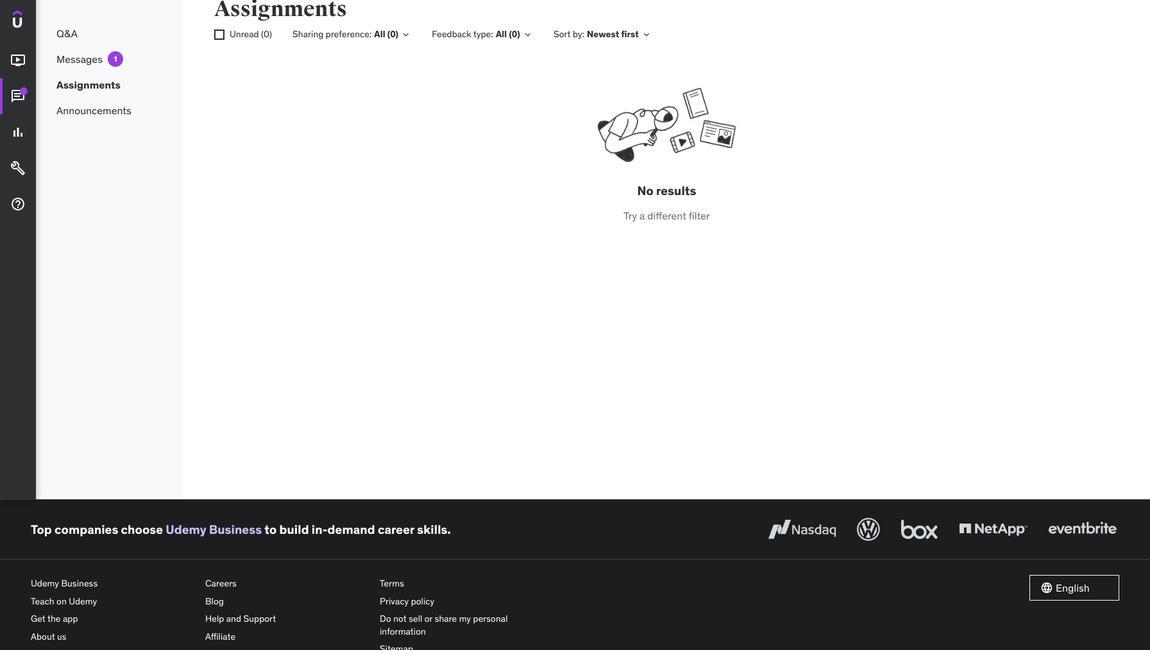 Task type: locate. For each thing, give the bounding box(es) containing it.
(0) right preference:
[[387, 28, 399, 40]]

1 vertical spatial udemy business link
[[31, 575, 195, 593]]

build
[[279, 521, 309, 537]]

1 xsmall image from the left
[[401, 30, 411, 40]]

eventbrite image
[[1046, 515, 1120, 543]]

netapp image
[[957, 515, 1031, 543]]

newest
[[587, 28, 619, 40]]

help
[[205, 613, 224, 624]]

2 (0) from the left
[[387, 28, 399, 40]]

3 (0) from the left
[[509, 28, 520, 40]]

2 horizontal spatial udemy
[[166, 521, 206, 537]]

xsmall image
[[401, 30, 411, 40], [642, 30, 652, 40], [214, 30, 225, 40]]

1 all from the left
[[374, 28, 385, 40]]

no
[[638, 183, 654, 198]]

1 vertical spatial udemy
[[31, 578, 59, 589]]

udemy business link up the get the app link
[[31, 575, 195, 593]]

2 xsmall image from the left
[[642, 30, 652, 40]]

terms link
[[380, 575, 544, 593]]

assignments link
[[36, 72, 184, 98]]

xsmall image
[[523, 30, 533, 40]]

xsmall image for newest first
[[642, 30, 652, 40]]

(0) right unread
[[261, 28, 272, 40]]

2 horizontal spatial xsmall image
[[642, 30, 652, 40]]

about
[[31, 631, 55, 642]]

announcements
[[56, 104, 131, 117]]

volkswagen image
[[855, 515, 883, 543]]

xsmall image left "feedback"
[[401, 30, 411, 40]]

udemy right choose
[[166, 521, 206, 537]]

sort by: newest first
[[554, 28, 639, 40]]

choose
[[121, 521, 163, 537]]

medium image
[[10, 125, 26, 140]]

all
[[374, 28, 385, 40], [496, 28, 507, 40]]

q&a link
[[36, 21, 184, 46]]

english button
[[1030, 575, 1120, 601]]

udemy business link up careers
[[166, 521, 262, 537]]

udemy up teach
[[31, 578, 59, 589]]

udemy business link
[[166, 521, 262, 537], [31, 575, 195, 593]]

udemy image
[[13, 10, 71, 32]]

try a different filter
[[624, 209, 710, 222]]

to
[[265, 521, 277, 537]]

0 horizontal spatial xsmall image
[[214, 30, 225, 40]]

demand
[[328, 521, 375, 537]]

1 medium image from the top
[[10, 53, 26, 68]]

sort
[[554, 28, 571, 40]]

udemy right on
[[69, 595, 97, 607]]

first
[[621, 28, 639, 40]]

business up on
[[61, 578, 98, 589]]

4 medium image from the top
[[10, 196, 26, 212]]

(0) left xsmall icon
[[509, 28, 520, 40]]

app
[[63, 613, 78, 624]]

0 vertical spatial udemy business link
[[166, 521, 262, 537]]

0 vertical spatial business
[[209, 521, 262, 537]]

1 horizontal spatial (0)
[[387, 28, 399, 40]]

xsmall image right 'first'
[[642, 30, 652, 40]]

do
[[380, 613, 391, 624]]

unread (0)
[[230, 28, 272, 40]]

1 horizontal spatial all
[[496, 28, 507, 40]]

1
[[114, 54, 117, 64]]

careers
[[205, 578, 237, 589]]

1 (0) from the left
[[261, 28, 272, 40]]

all right preference:
[[374, 28, 385, 40]]

2 all from the left
[[496, 28, 507, 40]]

0 horizontal spatial all
[[374, 28, 385, 40]]

affiliate link
[[205, 628, 370, 646]]

(0) for sharing preference: all (0)
[[387, 28, 399, 40]]

on
[[57, 595, 67, 607]]

business inside udemy business teach on udemy get the app about us
[[61, 578, 98, 589]]

nasdaq image
[[766, 515, 839, 543]]

(0) for feedback type: all (0)
[[509, 28, 520, 40]]

business left the to
[[209, 521, 262, 537]]

udemy
[[166, 521, 206, 537], [31, 578, 59, 589], [69, 595, 97, 607]]

sell
[[409, 613, 422, 624]]

1 horizontal spatial business
[[209, 521, 262, 537]]

1 horizontal spatial udemy
[[69, 595, 97, 607]]

2 horizontal spatial (0)
[[509, 28, 520, 40]]

privacy policy link
[[380, 593, 544, 610]]

medium image
[[10, 53, 26, 68], [10, 89, 26, 104], [10, 161, 26, 176], [10, 196, 26, 212]]

1 vertical spatial business
[[61, 578, 98, 589]]

0 horizontal spatial (0)
[[261, 28, 272, 40]]

all right type:
[[496, 28, 507, 40]]

teach
[[31, 595, 54, 607]]

personal
[[473, 613, 508, 624]]

1 horizontal spatial xsmall image
[[401, 30, 411, 40]]

help and support link
[[205, 610, 370, 628]]

information
[[380, 625, 426, 637]]

terms
[[380, 578, 404, 589]]

xsmall image left unread
[[214, 30, 225, 40]]

2 vertical spatial udemy
[[69, 595, 97, 607]]

filter
[[689, 209, 710, 222]]

business
[[209, 521, 262, 537], [61, 578, 98, 589]]

my
[[459, 613, 471, 624]]

(0)
[[261, 28, 272, 40], [387, 28, 399, 40], [509, 28, 520, 40]]

0 vertical spatial udemy
[[166, 521, 206, 537]]

0 horizontal spatial business
[[61, 578, 98, 589]]



Task type: vqa. For each thing, say whether or not it's contained in the screenshot.


Task type: describe. For each thing, give the bounding box(es) containing it.
career
[[378, 521, 415, 537]]

try
[[624, 209, 637, 222]]

in-
[[312, 521, 328, 537]]

share
[[435, 613, 457, 624]]

feedback type: all (0)
[[432, 28, 520, 40]]

feedback
[[432, 28, 472, 40]]

support
[[243, 613, 276, 624]]

results
[[656, 183, 697, 198]]

or
[[425, 613, 433, 624]]

privacy
[[380, 595, 409, 607]]

sharing preference: all (0)
[[293, 28, 399, 40]]

sharing
[[293, 28, 324, 40]]

blog
[[205, 595, 224, 607]]

xsmall image for all (0)
[[401, 30, 411, 40]]

announcements link
[[36, 98, 184, 123]]

type:
[[474, 28, 493, 40]]

unread
[[230, 28, 259, 40]]

q&a
[[56, 27, 78, 40]]

affiliate
[[205, 631, 236, 642]]

top
[[31, 521, 52, 537]]

0 horizontal spatial udemy
[[31, 578, 59, 589]]

careers blog help and support affiliate
[[205, 578, 276, 642]]

skills.
[[417, 521, 451, 537]]

by:
[[573, 28, 585, 40]]

terms privacy policy do not sell or share my personal information
[[380, 578, 508, 637]]

us
[[57, 631, 67, 642]]

companies
[[55, 521, 118, 537]]

a
[[640, 209, 645, 222]]

small image
[[1041, 581, 1054, 594]]

english
[[1056, 581, 1090, 594]]

different
[[648, 209, 687, 222]]

preference:
[[326, 28, 372, 40]]

the
[[47, 613, 61, 624]]

teach on udemy link
[[31, 593, 195, 610]]

3 xsmall image from the left
[[214, 30, 225, 40]]

assignments
[[56, 78, 121, 91]]

2 medium image from the top
[[10, 89, 26, 104]]

top companies choose udemy business to build in-demand career skills.
[[31, 521, 451, 537]]

all for preference:
[[374, 28, 385, 40]]

do not sell or share my personal information button
[[380, 610, 544, 641]]

not
[[393, 613, 407, 624]]

all for type:
[[496, 28, 507, 40]]

messages
[[56, 52, 103, 65]]

blog link
[[205, 593, 370, 610]]

careers link
[[205, 575, 370, 593]]

box image
[[898, 515, 941, 543]]

about us link
[[31, 628, 195, 646]]

udemy business teach on udemy get the app about us
[[31, 578, 98, 642]]

and
[[226, 613, 241, 624]]

get the app link
[[31, 610, 195, 628]]

3 medium image from the top
[[10, 161, 26, 176]]

policy
[[411, 595, 435, 607]]

no results
[[638, 183, 697, 198]]

get
[[31, 613, 45, 624]]



